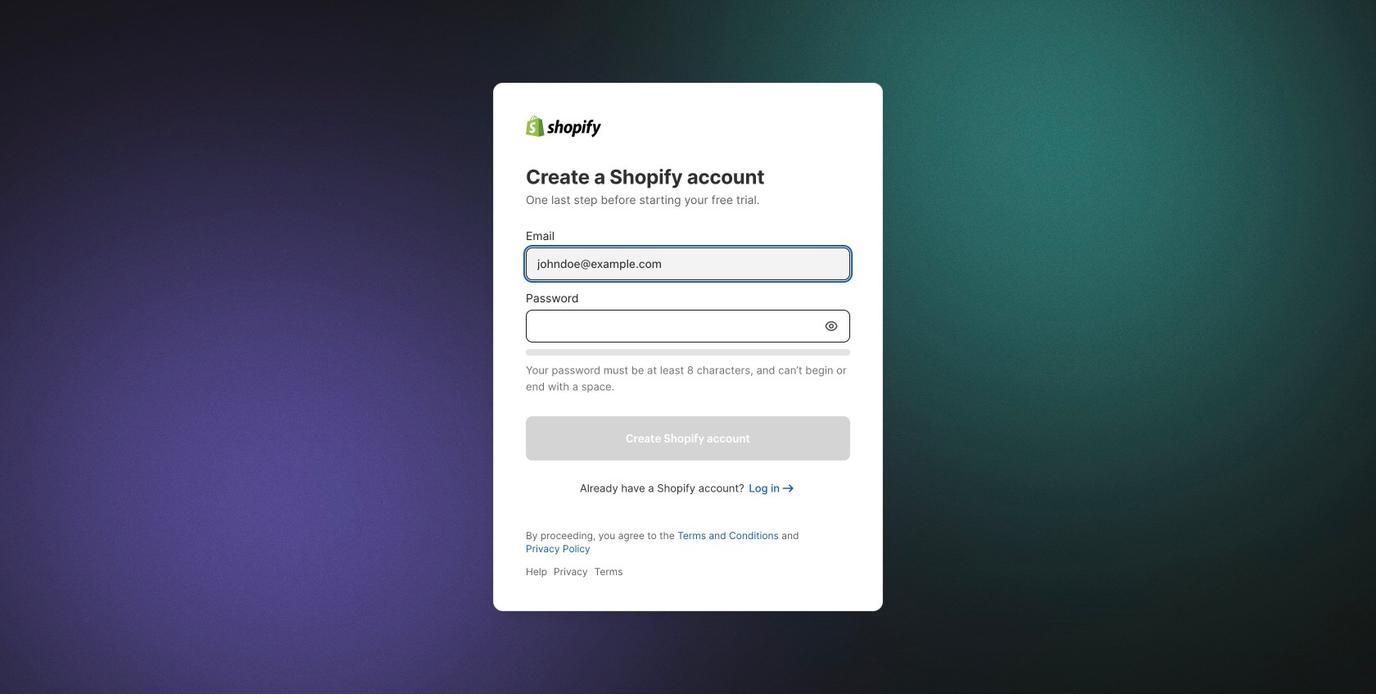 Task type: vqa. For each thing, say whether or not it's contained in the screenshot.
States within Today at 11:56 am Baton Rouge (Louisiana), United States
no



Task type: locate. For each thing, give the bounding box(es) containing it.
log in to shopify image
[[526, 116, 601, 138]]

None password field
[[527, 310, 823, 342]]

None text field
[[526, 247, 851, 280]]

None email field
[[526, 247, 851, 280]]



Task type: describe. For each thing, give the bounding box(es) containing it.
show element
[[823, 318, 840, 334]]

show image
[[823, 318, 840, 334]]



